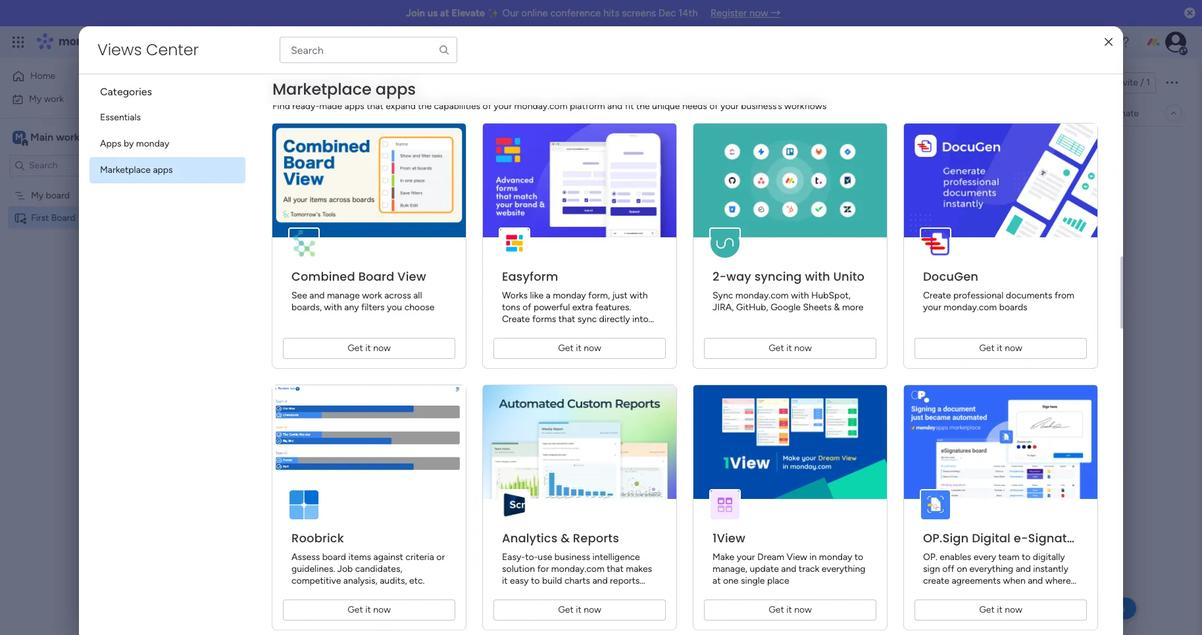 Task type: locate. For each thing, give the bounding box(es) containing it.
roobrick assess board items against criteria or guidelines. job candidates, competitive analysis, audits, etc.
[[292, 530, 445, 587]]

and up share
[[593, 576, 608, 587]]

get it now down the boards
[[979, 343, 1023, 354]]

it
[[365, 343, 371, 354], [576, 343, 582, 354], [787, 343, 792, 354], [997, 343, 1003, 354], [502, 576, 508, 587], [365, 605, 371, 616], [576, 605, 582, 616], [787, 605, 792, 616], [997, 605, 1003, 616]]

new task
[[205, 142, 244, 154]]

more right learn on the bottom
[[690, 444, 712, 456]]

form
[[615, 107, 636, 118]]

to inside the op.sign digital e-signature op. enables every team to digitally sign off on everything and instantly create agreements when and where they are needed
[[1022, 552, 1031, 563]]

0 horizontal spatial from
[[502, 588, 522, 599]]

first down the my board
[[31, 212, 49, 223]]

1 horizontal spatial that
[[559, 314, 575, 325]]

0 horizontal spatial widget
[[321, 142, 349, 153]]

0 vertical spatial from
[[1055, 290, 1075, 301]]

or
[[437, 552, 445, 563]]

data
[[666, 395, 704, 417], [564, 588, 582, 599]]

within
[[540, 326, 565, 337]]

get for easy-
[[558, 605, 574, 616]]

get it now button down analysis,
[[283, 600, 455, 621]]

that inside easyform works like a monday form, just with tons of powerful extra features. create forms that sync directly into monday, within seconds.
[[559, 314, 575, 325]]

in
[[810, 552, 817, 563]]

the right fit
[[636, 101, 650, 112]]

boards,
[[292, 302, 322, 313]]

to-
[[525, 552, 538, 563]]

1 horizontal spatial view
[[787, 552, 808, 563]]

to right in
[[855, 552, 864, 563]]

1 horizontal spatial first board
[[219, 68, 327, 97]]

it left easy
[[502, 576, 508, 587]]

1 left arrow down icon
[[538, 143, 542, 154]]

1 vertical spatial from
[[777, 430, 798, 442]]

1 horizontal spatial at
[[713, 576, 721, 587]]

get down task at left bottom
[[558, 605, 574, 616]]

gantt button
[[342, 103, 386, 124]]

get it now for professional
[[979, 343, 1023, 354]]

with up get
[[708, 395, 741, 417]]

& down hubspot, at the top of the page
[[834, 302, 840, 313]]

github,
[[736, 302, 769, 313]]

jacob simon image
[[1166, 32, 1187, 53]]

at right the us
[[440, 7, 449, 19]]

2 horizontal spatial work
[[362, 290, 382, 301]]

/ for filter
[[532, 143, 536, 154]]

unito
[[834, 269, 865, 285]]

monday up home button
[[59, 34, 104, 49]]

and up place on the bottom right
[[781, 564, 797, 575]]

monday right by
[[136, 138, 169, 149]]

get for signature
[[979, 605, 995, 616]]

first board
[[219, 68, 327, 97], [31, 212, 75, 223]]

0 horizontal spatial more
[[690, 444, 712, 456]]

business's
[[741, 101, 782, 112]]

get it now down google
[[769, 343, 812, 354]]

get
[[723, 430, 738, 442]]

monday
[[59, 34, 104, 49], [136, 138, 169, 149], [553, 290, 586, 301], [819, 552, 853, 563]]

2 vertical spatial that
[[607, 564, 624, 575]]

and up when
[[1016, 564, 1031, 575]]

1 horizontal spatial &
[[834, 302, 840, 313]]

everything down "every"
[[970, 564, 1014, 575]]

build
[[542, 576, 562, 587]]

1 vertical spatial create
[[502, 314, 530, 325]]

1 horizontal spatial from
[[777, 430, 798, 442]]

from left this
[[777, 430, 798, 442]]

2 horizontal spatial of
[[710, 101, 718, 112]]

get it now button down google
[[704, 338, 877, 359]]

when
[[1003, 576, 1026, 587]]

to down for
[[531, 576, 540, 587]]

categories list box
[[90, 74, 256, 184]]

add widget
[[301, 142, 349, 153]]

visualize your board data with multiple widgets element
[[174, 170, 1202, 636]]

categories
[[100, 86, 152, 98]]

0 horizontal spatial the
[[418, 101, 432, 112]]

now for roobrick
[[373, 605, 391, 616]]

1 horizontal spatial the
[[636, 101, 650, 112]]

monday up extra
[[553, 290, 586, 301]]

marketplace inside marketplace apps find ready-made apps that expand the capabilities of your monday.com platform and fit the unique needs of your business's workflows
[[272, 78, 372, 99]]

seconds.
[[567, 326, 604, 337]]

2 horizontal spatial from
[[1055, 290, 1075, 301]]

work inside button
[[44, 93, 64, 104]]

my down home
[[29, 93, 42, 104]]

data up use charts, timelines, and other widgets to get insights from this board learn more
[[666, 395, 704, 417]]

it down charts
[[576, 605, 582, 616]]

with down manage
[[324, 302, 342, 313]]

/ inside button
[[1141, 77, 1144, 88]]

fit
[[625, 101, 634, 112]]

/ right invite on the top of the page
[[1141, 77, 1144, 88]]

1 vertical spatial /
[[532, 143, 536, 154]]

1 vertical spatial more
[[690, 444, 712, 456]]

0 vertical spatial work
[[106, 34, 130, 49]]

1 horizontal spatial add
[[645, 477, 662, 489]]

get for with
[[769, 343, 784, 354]]

widgets up learn more link
[[673, 430, 709, 442]]

0 vertical spatial that
[[367, 101, 384, 112]]

monday.com inside docugen create professional documents from your monday.com boards
[[944, 302, 997, 313]]

off
[[943, 564, 955, 575]]

learn more link
[[665, 444, 712, 457]]

1 horizontal spatial 1
[[1147, 77, 1150, 88]]

reports
[[610, 576, 640, 587]]

1 vertical spatial &
[[561, 530, 570, 547]]

it down place on the bottom right
[[787, 605, 792, 616]]

home
[[30, 70, 55, 82]]

visualize
[[501, 395, 570, 417]]

your inside docugen create professional documents from your monday.com boards
[[923, 302, 942, 313]]

first board up find
[[219, 68, 327, 97]]

get it now for syncing
[[769, 343, 812, 354]]

learn
[[665, 444, 688, 456]]

1 vertical spatial data
[[564, 588, 582, 599]]

view inside combined board view see and manage work across all boards, with any filters you choose
[[398, 269, 426, 285]]

1 vertical spatial work
[[44, 93, 64, 104]]

create up the monday,
[[502, 314, 530, 325]]

create down docugen
[[923, 290, 951, 301]]

get it now
[[348, 343, 391, 354], [558, 343, 601, 354], [769, 343, 812, 354], [979, 343, 1023, 354], [348, 605, 391, 616], [558, 605, 601, 616], [769, 605, 812, 616], [979, 605, 1023, 616]]

0 vertical spatial widget
[[321, 142, 349, 153]]

Search for a column type search field
[[280, 37, 457, 63]]

1 vertical spatial at
[[713, 576, 721, 587]]

0 horizontal spatial widgets
[[673, 430, 709, 442]]

use charts, timelines, and other widgets to get insights from this board learn more
[[532, 430, 845, 456]]

widgets inside use charts, timelines, and other widgets to get insights from this board learn more
[[673, 430, 709, 442]]

0 vertical spatial create
[[923, 290, 951, 301]]

of
[[483, 101, 492, 112], [710, 101, 718, 112], [523, 302, 531, 313]]

0 horizontal spatial create
[[502, 314, 530, 325]]

0 vertical spatial /
[[1141, 77, 1144, 88]]

charts,
[[552, 430, 581, 442]]

items
[[348, 552, 371, 563]]

0 horizontal spatial at
[[440, 7, 449, 19]]

None search field
[[280, 37, 457, 63]]

now down the track
[[794, 605, 812, 616]]

more
[[842, 302, 864, 313], [690, 444, 712, 456]]

dec
[[659, 7, 676, 19]]

colleagues.
[[543, 600, 589, 611]]

home button
[[8, 66, 142, 87]]

1 horizontal spatial data
[[666, 395, 704, 417]]

and left other
[[628, 430, 645, 442]]

the
[[418, 101, 432, 112], [636, 101, 650, 112]]

0 vertical spatial more
[[842, 302, 864, 313]]

work
[[106, 34, 130, 49], [44, 93, 64, 104], [362, 290, 382, 301]]

now down seconds.
[[584, 343, 601, 354]]

1 vertical spatial board
[[51, 212, 75, 223]]

get down within
[[558, 343, 574, 354]]

single
[[741, 576, 765, 587]]

get it now for reports
[[558, 605, 601, 616]]

arrow down image
[[548, 140, 564, 156]]

form,
[[588, 290, 610, 301]]

and inside use charts, timelines, and other widgets to get insights from this board learn more
[[628, 430, 645, 442]]

1 vertical spatial add
[[645, 477, 662, 489]]

with right just
[[630, 290, 648, 301]]

it down the filters
[[365, 343, 371, 354]]

0 horizontal spatial work
[[44, 93, 64, 104]]

work down home
[[44, 93, 64, 104]]

show board description image
[[337, 76, 352, 90]]

1 horizontal spatial work
[[106, 34, 130, 49]]

2 everything from the left
[[970, 564, 1014, 575]]

everything inside 1view make your dream view in monday to manage, update and track everything at one single place
[[822, 564, 866, 575]]

view
[[398, 269, 426, 285], [787, 552, 808, 563]]

that down remove from favorites "image"
[[367, 101, 384, 112]]

of right the needs at right top
[[710, 101, 718, 112]]

1 vertical spatial my
[[31, 190, 44, 201]]

with inside easyform works like a monday form, just with tons of powerful extra features. create forms that sync directly into monday, within seconds.
[[630, 290, 648, 301]]

from down easy
[[502, 588, 522, 599]]

0 horizontal spatial board
[[51, 212, 75, 223]]

widget left v2 search image
[[321, 142, 349, 153]]

against
[[374, 552, 403, 563]]

/
[[1141, 77, 1144, 88], [532, 143, 536, 154]]

get for see
[[348, 343, 363, 354]]

my inside list box
[[31, 190, 44, 201]]

that inside analytics & reports easy-to-use business intelligence solution for monday.com that makes it easy to build charts and reports from your task data and share them with your colleagues.
[[607, 564, 624, 575]]

1 vertical spatial marketplace apps
[[100, 165, 173, 176]]

work up the filters
[[362, 290, 382, 301]]

with up google
[[791, 290, 809, 301]]

with up hubspot, at the top of the page
[[805, 269, 830, 285]]

add widget button
[[277, 138, 355, 159]]

1 horizontal spatial create
[[923, 290, 951, 301]]

1 horizontal spatial marketplace apps
[[272, 78, 416, 100]]

data inside analytics & reports easy-to-use business intelligence solution for monday.com that makes it easy to build charts and reports from your task data and share them with your colleagues.
[[564, 588, 582, 599]]

get it now down needed
[[979, 605, 1023, 616]]

now
[[750, 7, 769, 19], [373, 343, 391, 354], [584, 343, 601, 354], [794, 343, 812, 354], [1005, 343, 1023, 354], [373, 605, 391, 616], [584, 605, 601, 616], [794, 605, 812, 616], [1005, 605, 1023, 616]]

update
[[750, 564, 779, 575]]

board up other
[[614, 395, 662, 417]]

0 vertical spatial board
[[266, 68, 327, 97]]

it down analysis,
[[365, 605, 371, 616]]

monday inside 1view make your dream view in monday to manage, update and track everything at one single place
[[819, 552, 853, 563]]

all
[[413, 290, 422, 301]]

my inside button
[[29, 93, 42, 104]]

invite
[[1116, 77, 1139, 88]]

1 horizontal spatial shareable board image
[[196, 75, 212, 91]]

to inside analytics & reports easy-to-use business intelligence solution for monday.com that makes it easy to build charts and reports from your task data and share them with your colleagues.
[[531, 576, 540, 587]]

from
[[1055, 290, 1075, 301], [777, 430, 798, 442], [502, 588, 522, 599]]

to right team
[[1022, 552, 1031, 563]]

0 vertical spatial data
[[666, 395, 704, 417]]

now down the boards
[[1005, 343, 1023, 354]]

0 horizontal spatial everything
[[822, 564, 866, 575]]

apps inside marketplace apps option
[[153, 165, 173, 176]]

&
[[834, 302, 840, 313], [561, 530, 570, 547]]

and down the instantly
[[1028, 576, 1043, 587]]

0 horizontal spatial first board
[[31, 212, 75, 223]]

1 vertical spatial first
[[31, 212, 49, 223]]

work left management on the left top of the page
[[106, 34, 130, 49]]

jira,
[[713, 302, 734, 313]]

1 horizontal spatial first
[[219, 68, 260, 97]]

monday inside option
[[136, 138, 169, 149]]

0 horizontal spatial view
[[398, 269, 426, 285]]

get down analysis,
[[348, 605, 363, 616]]

create inside easyform works like a monday form, just with tons of powerful extra features. create forms that sync directly into monday, within seconds.
[[502, 314, 530, 325]]

get it now button down the boards
[[915, 338, 1087, 359]]

that up within
[[559, 314, 575, 325]]

monday right in
[[819, 552, 853, 563]]

board inside the roobrick assess board items against criteria or guidelines. job candidates, competitive analysis, audits, etc.
[[322, 552, 346, 563]]

1 vertical spatial 1
[[538, 143, 542, 154]]

2 vertical spatial work
[[362, 290, 382, 301]]

it down agreements on the right bottom of page
[[997, 605, 1003, 616]]

essentials option
[[90, 105, 245, 131]]

get it now button down place on the bottom right
[[704, 600, 877, 621]]

1 horizontal spatial widgets
[[814, 395, 876, 417]]

now down when
[[1005, 605, 1023, 616]]

0 horizontal spatial 1
[[538, 143, 542, 154]]

0 horizontal spatial add
[[301, 142, 318, 153]]

marketplace apps down apps by monday at the left of the page
[[100, 165, 173, 176]]

it for op.sign
[[997, 605, 1003, 616]]

board inside combined board view see and manage work across all boards, with any filters you choose
[[358, 269, 394, 285]]

1 the from the left
[[418, 101, 432, 112]]

see
[[292, 290, 307, 301]]

get down any
[[348, 343, 363, 354]]

the right expand
[[418, 101, 432, 112]]

board right this
[[819, 430, 845, 442]]

get it now button for syncing
[[704, 338, 877, 359]]

now down the filters
[[373, 343, 391, 354]]

0 horizontal spatial first
[[31, 212, 49, 223]]

work inside combined board view see and manage work across all boards, with any filters you choose
[[362, 290, 382, 301]]

1 horizontal spatial /
[[1141, 77, 1144, 88]]

2 vertical spatial board
[[358, 269, 394, 285]]

get down google
[[769, 343, 784, 354]]

& inside 2-way syncing with unito sync monday.com with hubspot, jira, github, google sheets & more
[[834, 302, 840, 313]]

invite / 1 button
[[1091, 72, 1156, 93]]

1 horizontal spatial widget
[[703, 477, 732, 489]]

0 vertical spatial first
[[219, 68, 260, 97]]

shareable board image
[[196, 75, 212, 91], [14, 212, 26, 224]]

1 inside button
[[1147, 77, 1150, 88]]

1 vertical spatial widget
[[703, 477, 732, 489]]

0 vertical spatial add
[[301, 142, 318, 153]]

way
[[727, 269, 752, 285]]

option
[[0, 184, 168, 186]]

it down seconds.
[[576, 343, 582, 354]]

widgets
[[814, 395, 876, 417], [673, 430, 709, 442]]

add inside button
[[645, 477, 662, 489]]

board up across
[[358, 269, 394, 285]]

0 horizontal spatial shareable board image
[[14, 212, 26, 224]]

now down charts
[[584, 605, 601, 616]]

view up all
[[398, 269, 426, 285]]

1 image
[[1010, 27, 1022, 42]]

docugen create professional documents from your monday.com boards
[[923, 269, 1075, 313]]

gantt
[[352, 107, 376, 118]]

and inside 1view make your dream view in monday to manage, update and track everything at one single place
[[781, 564, 797, 575]]

2 horizontal spatial board
[[358, 269, 394, 285]]

1 vertical spatial that
[[559, 314, 575, 325]]

widget right first
[[703, 477, 732, 489]]

0 vertical spatial 1
[[1147, 77, 1150, 88]]

add inside popup button
[[301, 142, 318, 153]]

get it now down analysis,
[[348, 605, 391, 616]]

0 horizontal spatial /
[[532, 143, 536, 154]]

one
[[723, 576, 739, 587]]

get it now button down needed
[[915, 600, 1087, 621]]

choose
[[405, 302, 435, 313]]

into
[[633, 314, 649, 325]]

it inside analytics & reports easy-to-use business intelligence solution for monday.com that makes it easy to build charts and reports from your task data and share them with your colleagues.
[[502, 576, 508, 587]]

1 vertical spatial shareable board image
[[14, 212, 26, 224]]

combined board view see and manage work across all boards, with any filters you choose
[[292, 269, 435, 313]]

get down place on the bottom right
[[769, 605, 784, 616]]

first board down the my board
[[31, 212, 75, 223]]

& up business
[[561, 530, 570, 547]]

now for op.sign digital e-signature
[[1005, 605, 1023, 616]]

1 horizontal spatial everything
[[970, 564, 1014, 575]]

audits,
[[380, 576, 407, 587]]

it down the boards
[[997, 343, 1003, 354]]

✨
[[488, 7, 500, 19]]

unique
[[652, 101, 680, 112]]

just
[[612, 290, 628, 301]]

my down search in workspace field
[[31, 190, 44, 201]]

everything right the track
[[822, 564, 866, 575]]

to left get
[[711, 430, 720, 442]]

1 vertical spatial widgets
[[673, 430, 709, 442]]

invite / 1
[[1116, 77, 1150, 88]]

enables
[[940, 552, 972, 563]]

to inside 1view make your dream view in monday to manage, update and track everything at one single place
[[855, 552, 864, 563]]

2 vertical spatial from
[[502, 588, 522, 599]]

2 horizontal spatial that
[[607, 564, 624, 575]]

my for my board
[[31, 190, 44, 201]]

board down search in workspace field
[[46, 190, 70, 201]]

get it now down the filters
[[348, 343, 391, 354]]

and up boards,
[[310, 290, 325, 301]]

1 horizontal spatial more
[[842, 302, 864, 313]]

get it now button down seconds.
[[494, 338, 666, 359]]

0 horizontal spatial that
[[367, 101, 384, 112]]

get down needed
[[979, 605, 995, 616]]

hubspot,
[[812, 290, 851, 301]]

with inside analytics & reports easy-to-use business intelligence solution for monday.com that makes it easy to build charts and reports from your task data and share them with your colleagues.
[[502, 600, 520, 611]]

0 horizontal spatial &
[[561, 530, 570, 547]]

workspace selection element
[[13, 129, 110, 146]]

1 horizontal spatial board
[[266, 68, 327, 97]]

now for combined board view
[[373, 343, 391, 354]]

now for 1view
[[794, 605, 812, 616]]

it for combined
[[365, 343, 371, 354]]

list box
[[0, 182, 168, 407]]

from right documents
[[1055, 290, 1075, 301]]

that down intelligence
[[607, 564, 624, 575]]

monday.com inside analytics & reports easy-to-use business intelligence solution for monday.com that makes it easy to build charts and reports from your task data and share them with your colleagues.
[[551, 564, 605, 575]]

/ right filter
[[532, 143, 536, 154]]

add view image
[[717, 108, 722, 118]]

0 vertical spatial my
[[29, 93, 42, 104]]

get it now down seconds.
[[558, 343, 601, 354]]

Search in workspace field
[[28, 158, 110, 173]]

widgets up this
[[814, 395, 876, 417]]

0 vertical spatial marketplace apps
[[272, 78, 416, 100]]

1 horizontal spatial of
[[523, 302, 531, 313]]

get it now down charts
[[558, 605, 601, 616]]

0 horizontal spatial marketplace apps
[[100, 165, 173, 176]]

combined
[[292, 269, 355, 285]]

more down hubspot, at the top of the page
[[842, 302, 864, 313]]

this
[[800, 430, 817, 442]]

0 vertical spatial &
[[834, 302, 840, 313]]

0 vertical spatial view
[[398, 269, 426, 285]]

board down the my board
[[51, 212, 75, 223]]

features.
[[595, 302, 631, 313]]

instantly
[[1034, 564, 1069, 575]]

with inside "element"
[[708, 395, 741, 417]]

with down easy
[[502, 600, 520, 611]]

get for a
[[558, 343, 574, 354]]

1 vertical spatial view
[[787, 552, 808, 563]]

board up ready-
[[266, 68, 327, 97]]

needs
[[682, 101, 707, 112]]

First Board field
[[215, 68, 331, 97]]

1 everything from the left
[[822, 564, 866, 575]]

widget inside button
[[703, 477, 732, 489]]

get it now button down charts
[[494, 600, 666, 621]]

needed
[[959, 588, 990, 599]]

now down the audits,
[[373, 605, 391, 616]]

register now → link
[[711, 7, 781, 19]]

1 vertical spatial first board
[[31, 212, 75, 223]]

0 horizontal spatial data
[[564, 588, 582, 599]]



Task type: describe. For each thing, give the bounding box(es) containing it.
Search field
[[377, 139, 417, 157]]

on
[[957, 564, 968, 575]]

to inside use charts, timelines, and other widgets to get insights from this board learn more
[[711, 430, 720, 442]]

person
[[445, 143, 473, 154]]

0 vertical spatial at
[[440, 7, 449, 19]]

essentials
[[100, 112, 141, 123]]

files gallery
[[545, 107, 595, 118]]

forms
[[532, 314, 556, 325]]

assess
[[292, 552, 320, 563]]

boards
[[1000, 302, 1028, 313]]

1view make your dream view in monday to manage, update and track everything at one single place
[[713, 530, 866, 587]]

join us at elevate ✨ our online conference hits screens dec 14th
[[406, 7, 698, 19]]

management
[[133, 34, 204, 49]]

monday,
[[502, 326, 537, 337]]

workspace image
[[13, 130, 26, 144]]

new
[[205, 142, 224, 154]]

data inside "element"
[[666, 395, 704, 417]]

create inside docugen create professional documents from your monday.com boards
[[923, 290, 951, 301]]

marketplace inside marketplace apps option
[[100, 165, 151, 176]]

candidates,
[[355, 564, 403, 575]]

documents
[[1006, 290, 1053, 301]]

center
[[146, 39, 199, 61]]

filter / 1
[[509, 143, 542, 154]]

widget inside popup button
[[321, 142, 349, 153]]

where
[[1046, 576, 1071, 587]]

work for monday
[[106, 34, 130, 49]]

competitive
[[292, 576, 341, 587]]

more inside 2-way syncing with unito sync monday.com with hubspot, jira, github, google sheets & more
[[842, 302, 864, 313]]

from inside use charts, timelines, and other widgets to get insights from this board learn more
[[777, 430, 798, 442]]

get for items
[[348, 605, 363, 616]]

now for docugen
[[1005, 343, 1023, 354]]

remove from favorites image
[[359, 76, 372, 89]]

get it now button for your
[[704, 600, 877, 621]]

our
[[503, 7, 519, 19]]

and inside marketplace apps find ready-made apps that expand the capabilities of your monday.com platform and fit the unique needs of your business's workflows
[[608, 101, 623, 112]]

it for 2-
[[787, 343, 792, 354]]

e-
[[1014, 530, 1028, 547]]

board inside list box
[[51, 212, 75, 223]]

by
[[124, 138, 134, 149]]

that inside marketplace apps find ready-made apps that expand the capabilities of your monday.com platform and fit the unique needs of your business's workflows
[[367, 101, 384, 112]]

1 for filter / 1
[[538, 143, 542, 154]]

business
[[555, 552, 590, 563]]

track
[[799, 564, 820, 575]]

syncing
[[755, 269, 802, 285]]

now for easyform
[[584, 343, 601, 354]]

word cloud
[[283, 107, 332, 118]]

1 for invite / 1
[[1147, 77, 1150, 88]]

list box containing my board
[[0, 182, 168, 407]]

analysis,
[[343, 576, 378, 587]]

sync
[[713, 290, 733, 301]]

easyform works like a monday form, just with tons of powerful extra features. create forms that sync directly into monday, within seconds.
[[502, 269, 649, 337]]

get it now button for reports
[[494, 600, 666, 621]]

my board
[[31, 190, 70, 201]]

monday inside easyform works like a monday form, just with tons of powerful extra features. create forms that sync directly into monday, within seconds.
[[553, 290, 586, 301]]

& inside analytics & reports easy-to-use business intelligence solution for monday.com that makes it easy to build charts and reports from your task data and share them with your colleagues.
[[561, 530, 570, 547]]

get for dream
[[769, 605, 784, 616]]

files
[[545, 107, 564, 118]]

you
[[387, 302, 402, 313]]

share
[[602, 588, 624, 599]]

help button
[[1091, 598, 1137, 620]]

word cloud button
[[273, 103, 342, 124]]

more inside use charts, timelines, and other widgets to get insights from this board learn more
[[690, 444, 712, 456]]

dapulse x slim image
[[1105, 37, 1113, 47]]

now for 2-way syncing with unito
[[794, 343, 812, 354]]

activity
[[1029, 77, 1061, 88]]

digitally
[[1033, 552, 1065, 563]]

works
[[502, 290, 528, 301]]

new task button
[[199, 138, 249, 159]]

2 the from the left
[[636, 101, 650, 112]]

team
[[999, 552, 1020, 563]]

everything inside the op.sign digital e-signature op. enables every team to digitally sign off on everything and instantly create agreements when and where they are needed
[[970, 564, 1014, 575]]

across
[[384, 290, 411, 301]]

it for docugen
[[997, 343, 1003, 354]]

view inside 1view make your dream view in monday to manage, update and track everything at one single place
[[787, 552, 808, 563]]

google
[[771, 302, 801, 313]]

from inside analytics & reports easy-to-use business intelligence solution for monday.com that makes it easy to build charts and reports from your task data and share them with your colleagues.
[[502, 588, 522, 599]]

sign
[[923, 564, 940, 575]]

word
[[283, 107, 306, 118]]

0 vertical spatial first board
[[219, 68, 327, 97]]

gallery
[[566, 107, 595, 118]]

it for analytics
[[576, 605, 582, 616]]

my work
[[29, 93, 64, 104]]

help image
[[1120, 36, 1133, 49]]

add your first widget
[[645, 477, 732, 489]]

cloud
[[308, 107, 332, 118]]

makes
[[626, 564, 652, 575]]

it for roobrick
[[365, 605, 371, 616]]

get it now for your
[[769, 605, 812, 616]]

select product image
[[12, 36, 25, 49]]

agreements
[[952, 576, 1001, 587]]

manage,
[[713, 564, 748, 575]]

views
[[97, 39, 142, 61]]

get it now button for view
[[283, 338, 455, 359]]

it for easyform
[[576, 343, 582, 354]]

online
[[522, 7, 548, 19]]

search everything image
[[1091, 36, 1104, 49]]

conference
[[551, 7, 601, 19]]

work for my
[[44, 93, 64, 104]]

get it now for like
[[558, 343, 601, 354]]

board inside list box
[[46, 190, 70, 201]]

with inside combined board view see and manage work across all boards, with any filters you choose
[[324, 302, 342, 313]]

sheets
[[803, 302, 832, 313]]

get it now button for e-
[[915, 600, 1087, 621]]

marketplace apps option
[[90, 157, 245, 184]]

marketplace apps find ready-made apps that expand the capabilities of your monday.com platform and fit the unique needs of your business's workflows
[[272, 78, 827, 112]]

join
[[406, 7, 425, 19]]

board inside use charts, timelines, and other widgets to get insights from this board learn more
[[819, 430, 845, 442]]

v2 search image
[[368, 141, 377, 156]]

main
[[30, 131, 53, 143]]

marketplace apps inside option
[[100, 165, 173, 176]]

/ for invite
[[1141, 77, 1144, 88]]

2-way syncing with unito sync monday.com with hubspot, jira, github, google sheets & more
[[713, 269, 865, 313]]

first board inside list box
[[31, 212, 75, 223]]

every
[[974, 552, 997, 563]]

us
[[428, 7, 438, 19]]

shareable board image inside list box
[[14, 212, 26, 224]]

digital
[[972, 530, 1011, 547]]

and down charts
[[584, 588, 600, 599]]

add your first widget button
[[639, 473, 738, 494]]

my for my work
[[29, 93, 42, 104]]

help
[[1102, 603, 1125, 616]]

blank
[[656, 107, 678, 118]]

roobrick
[[292, 530, 344, 547]]

it for 1view
[[787, 605, 792, 616]]

get it now for board
[[348, 605, 391, 616]]

search image
[[438, 44, 450, 56]]

add for add widget
[[301, 142, 318, 153]]

now left →
[[750, 7, 769, 19]]

get it now for view
[[348, 343, 391, 354]]

activity button
[[1024, 72, 1086, 93]]

elevate
[[452, 7, 485, 19]]

they
[[923, 588, 942, 599]]

expand
[[386, 101, 416, 112]]

get for documents
[[979, 343, 995, 354]]

first inside list box
[[31, 212, 49, 223]]

categories heading
[[90, 74, 245, 105]]

kanban button
[[485, 103, 536, 124]]

monday.com inside marketplace apps find ready-made apps that expand the capabilities of your monday.com platform and fit the unique needs of your business's workflows
[[514, 101, 568, 112]]

of inside easyform works like a monday form, just with tons of powerful extra features. create forms that sync directly into monday, within seconds.
[[523, 302, 531, 313]]

create
[[923, 576, 950, 587]]

are
[[944, 588, 957, 599]]

get it now button for like
[[494, 338, 666, 359]]

0 vertical spatial widgets
[[814, 395, 876, 417]]

apps by monday option
[[90, 131, 245, 157]]

monday.com inside 2-way syncing with unito sync monday.com with hubspot, jira, github, google sheets & more
[[736, 290, 789, 301]]

0 vertical spatial shareable board image
[[196, 75, 212, 91]]

directly
[[599, 314, 630, 325]]

op.sign
[[923, 530, 969, 547]]

workflows
[[785, 101, 827, 112]]

add for add your first widget
[[645, 477, 662, 489]]

automate
[[1098, 108, 1139, 119]]

easy-
[[502, 552, 525, 563]]

your inside button
[[664, 477, 682, 489]]

my work button
[[8, 89, 142, 110]]

get it now button for professional
[[915, 338, 1087, 359]]

blank view button
[[646, 103, 709, 124]]

your inside 1view make your dream view in monday to manage, update and track everything at one single place
[[737, 552, 755, 563]]

view
[[680, 107, 699, 118]]

register now →
[[711, 7, 781, 19]]

timelines,
[[584, 430, 626, 442]]

14th
[[679, 7, 698, 19]]

apps
[[100, 138, 121, 149]]

now for analytics & reports
[[584, 605, 601, 616]]

collapse board header image
[[1169, 108, 1179, 118]]

get it now button for board
[[283, 600, 455, 621]]

blank view
[[656, 107, 699, 118]]

calendar
[[439, 107, 475, 118]]

at inside 1view make your dream view in monday to manage, update and track everything at one single place
[[713, 576, 721, 587]]

make
[[713, 552, 735, 563]]

get it now for e-
[[979, 605, 1023, 616]]

and inside combined board view see and manage work across all boards, with any filters you choose
[[310, 290, 325, 301]]

from inside docugen create professional documents from your monday.com boards
[[1055, 290, 1075, 301]]

0 horizontal spatial of
[[483, 101, 492, 112]]



Task type: vqa. For each thing, say whether or not it's contained in the screenshot.
Quick search results 'list box'
no



